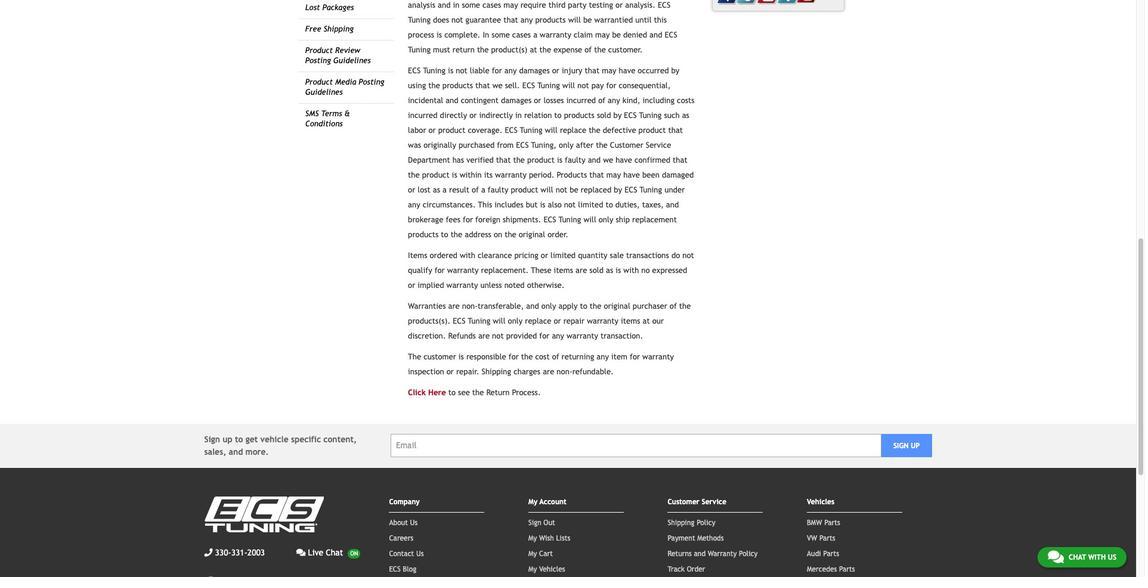 Task type: describe. For each thing, give the bounding box(es) containing it.
contingent
[[461, 96, 499, 105]]

about us link
[[389, 519, 418, 527]]

mercedes
[[807, 565, 837, 574]]

labor
[[408, 126, 426, 135]]

track order
[[668, 565, 705, 574]]

or left 'lost' in the left of the page
[[408, 185, 415, 194]]

1 horizontal spatial we
[[603, 155, 613, 164]]

any inside the customer is responsible for the cost of returning any item for warranty inspection or repair. shipping charges are non-refundable.
[[597, 352, 609, 361]]

transferable,
[[478, 302, 524, 311]]

methods
[[698, 534, 724, 543]]

returning
[[562, 352, 594, 361]]

in
[[515, 111, 522, 120]]

ecs left blog
[[389, 565, 401, 574]]

ecs right sell.
[[522, 81, 535, 90]]

ecs tuning is not liable for any damages or injury that may have occurred by using the products that we sell. ecs tuning will not pay for consequential, incidental and contingent damages or losses incurred of any kind, including costs incurred directly or indirectly in relation to products sold by ecs tuning such as labor or product coverage. ecs tuning will replace the defective product that was originally purchased from ecs tuning, only after the customer service department has verified that the product is faulty and we have confirmed that the product is within its warranty period. products that may have been damaged or lost as a result of a faulty product will not be replaced by ecs tuning under any circumstances. this includes but is also not limited to duties, taxes, and brokerage fees for foreign shipments. ecs tuning will only ship replacement products to the address on the original order.
[[408, 66, 695, 239]]

is up products at the top of the page
[[557, 155, 563, 164]]

originally
[[424, 141, 456, 150]]

the right see
[[472, 388, 484, 397]]

department
[[408, 155, 450, 164]]

will inside "warranties are non-transferable, and only apply to the original purchaser of the products(s). ecs tuning will only replace or repair warranty items at our discretion. refunds are not provided for any warranty transaction."
[[493, 317, 506, 326]]

1 vertical spatial have
[[616, 155, 632, 164]]

be
[[570, 185, 579, 194]]

limited inside items ordered with clearance pricing or limited quantity sale transactions do not qualify for warranty replacement. these items are sold as is with no expressed or implied warranty unless noted otherwise.
[[551, 251, 576, 260]]

directly
[[440, 111, 467, 120]]

address
[[465, 230, 492, 239]]

1 horizontal spatial customer
[[668, 498, 700, 506]]

2 vertical spatial products
[[408, 230, 439, 239]]

sold inside items ordered with clearance pricing or limited quantity sale transactions do not qualify for warranty replacement. these items are sold as is with no expressed or implied warranty unless noted otherwise.
[[590, 266, 604, 275]]

non- inside "warranties are non-transferable, and only apply to the original purchaser of the products(s). ecs tuning will only replace or repair warranty items at our discretion. refunds are not provided for any warranty transaction."
[[462, 302, 478, 311]]

ecs blog
[[389, 565, 417, 574]]

ecs down also on the top left of the page
[[544, 215, 556, 224]]

1 horizontal spatial policy
[[739, 550, 758, 558]]

ecs tuning image
[[204, 497, 324, 533]]

shipping inside the customer is responsible for the cost of returning any item for warranty inspection or repair. shipping charges are non-refundable.
[[482, 367, 511, 376]]

only up provided
[[508, 317, 523, 326]]

not inside items ordered with clearance pricing or limited quantity sale transactions do not qualify for warranty replacement. these items are sold as is with no expressed or implied warranty unless noted otherwise.
[[683, 251, 694, 260]]

confirmed
[[635, 155, 671, 164]]

the up after
[[589, 126, 601, 135]]

only left after
[[559, 141, 574, 150]]

0 vertical spatial incurred
[[567, 96, 596, 105]]

do
[[672, 251, 680, 260]]

sms terms & conditions link
[[305, 109, 350, 128]]

not left liable
[[456, 66, 468, 75]]

my cart link
[[529, 550, 553, 558]]

parts for vw parts
[[820, 534, 836, 543]]

live chat link
[[296, 547, 361, 559]]

are up responsible
[[478, 331, 490, 340]]

ecs up using
[[408, 66, 421, 75]]

defective
[[603, 126, 636, 135]]

the right apply
[[590, 302, 602, 311]]

including
[[643, 96, 675, 105]]

contact us
[[389, 550, 424, 558]]

items inside items ordered with clearance pricing or limited quantity sale transactions do not qualify for warranty replacement. these items are sold as is with no expressed or implied warranty unless noted otherwise.
[[554, 266, 573, 275]]

fees
[[446, 215, 461, 224]]

product down directly
[[438, 126, 466, 135]]

or right labor
[[429, 126, 436, 135]]

warranty down "repair"
[[567, 331, 598, 340]]

phone image
[[204, 549, 213, 557]]

any up sell.
[[505, 66, 517, 75]]

1 vertical spatial by
[[614, 111, 622, 120]]

1 horizontal spatial faulty
[[565, 155, 586, 164]]

payment methods
[[668, 534, 724, 543]]

&
[[345, 109, 350, 118]]

inspection
[[408, 367, 444, 376]]

parts for audi parts
[[823, 550, 839, 558]]

replace inside "warranties are non-transferable, and only apply to the original purchaser of the products(s). ecs tuning will only replace or repair warranty items at our discretion. refunds are not provided for any warranty transaction."
[[525, 317, 552, 326]]

purchaser
[[633, 302, 667, 311]]

that down such
[[668, 126, 683, 135]]

original inside "warranties are non-transferable, and only apply to the original purchaser of the products(s). ecs tuning will only replace or repair warranty items at our discretion. refunds are not provided for any warranty transaction."
[[604, 302, 630, 311]]

or down qualify
[[408, 281, 415, 290]]

free shipping
[[305, 24, 354, 33]]

clearance
[[478, 251, 512, 260]]

only left apply
[[542, 302, 556, 311]]

us right comments image
[[1108, 554, 1117, 562]]

more.
[[246, 447, 269, 457]]

will down injury
[[562, 81, 575, 90]]

has
[[453, 155, 464, 164]]

for right pay
[[606, 81, 617, 90]]

the down fees
[[451, 230, 462, 239]]

guidelines for review
[[333, 56, 371, 65]]

sign up to get vehicle specific content, sales, and more.
[[204, 435, 357, 457]]

sign up button
[[882, 434, 932, 458]]

is down has
[[452, 170, 457, 179]]

limited inside ecs tuning is not liable for any damages or injury that may have occurred by using the products that we sell. ecs tuning will not pay for consequential, incidental and contingent damages or losses incurred of any kind, including costs incurred directly or indirectly in relation to products sold by ecs tuning such as labor or product coverage. ecs tuning will replace the defective product that was originally purchased from ecs tuning, only after the customer service department has verified that the product is faulty and we have confirmed that the product is within its warranty period. products that may have been damaged or lost as a result of a faulty product will not be replaced by ecs tuning under any circumstances. this includes but is also not limited to duties, taxes, and brokerage fees for foreign shipments. ecs tuning will only ship replacement products to the address on the original order.
[[578, 200, 603, 209]]

for inside items ordered with clearance pricing or limited quantity sale transactions do not qualify for warranty replacement. these items are sold as is with no expressed or implied warranty unless noted otherwise.
[[435, 266, 445, 275]]

of down the within at the top of page
[[472, 185, 479, 194]]

posting for product review posting guidelines
[[305, 56, 331, 65]]

circumstances.
[[423, 200, 476, 209]]

audi parts
[[807, 550, 839, 558]]

product up period.
[[527, 155, 555, 164]]

warranty up transaction.
[[587, 317, 619, 326]]

parts for mercedes parts
[[839, 565, 855, 574]]

been
[[642, 170, 660, 179]]

account
[[540, 498, 567, 506]]

products(s).
[[408, 317, 451, 326]]

our
[[652, 317, 664, 326]]

or inside the customer is responsible for the cost of returning any item for warranty inspection or repair. shipping charges are non-refundable.
[[447, 367, 454, 376]]

or up these
[[541, 251, 548, 260]]

after
[[576, 141, 594, 150]]

product down such
[[639, 126, 666, 135]]

the right purchaser
[[679, 302, 691, 311]]

taxes,
[[642, 200, 664, 209]]

2 horizontal spatial as
[[682, 111, 690, 120]]

tuning up "losses"
[[537, 81, 560, 90]]

will down period.
[[541, 185, 553, 194]]

will up tuning,
[[545, 126, 558, 135]]

the up 'lost' in the left of the page
[[408, 170, 420, 179]]

unless
[[480, 281, 502, 290]]

is left liable
[[448, 66, 454, 75]]

payment methods link
[[668, 534, 724, 543]]

using
[[408, 81, 426, 90]]

us for about us
[[410, 519, 418, 527]]

transaction.
[[601, 331, 643, 340]]

up for sign up
[[911, 442, 920, 450]]

review
[[335, 46, 360, 55]]

the right on
[[505, 230, 516, 239]]

that up pay
[[585, 66, 600, 75]]

are right 'warranties'
[[448, 302, 460, 311]]

1 vertical spatial faulty
[[488, 185, 509, 194]]

of down pay
[[598, 96, 606, 105]]

such
[[664, 111, 680, 120]]

not right also on the top left of the page
[[564, 200, 576, 209]]

replaced
[[581, 185, 612, 194]]

sms terms & conditions
[[305, 109, 350, 128]]

my vehicles
[[529, 565, 565, 574]]

refundable.
[[573, 367, 614, 376]]

ecs inside "warranties are non-transferable, and only apply to the original purchaser of the products(s). ecs tuning will only replace or repair warranty items at our discretion. refunds are not provided for any warranty transaction."
[[453, 317, 466, 326]]

to down "losses"
[[554, 111, 562, 120]]

warranty inside ecs tuning is not liable for any damages or injury that may have occurred by using the products that we sell. ecs tuning will not pay for consequential, incidental and contingent damages or losses incurred of any kind, including costs incurred directly or indirectly in relation to products sold by ecs tuning such as labor or product coverage. ecs tuning will replace the defective product that was originally purchased from ecs tuning, only after the customer service department has verified that the product is faulty and we have confirmed that the product is within its warranty period. products that may have been damaged or lost as a result of a faulty product will not be replaced by ecs tuning under any circumstances. this includes but is also not limited to duties, taxes, and brokerage fees for foreign shipments. ecs tuning will only ship replacement products to the address on the original order.
[[495, 170, 527, 179]]

2 vertical spatial by
[[614, 185, 622, 194]]

comments image
[[296, 549, 306, 557]]

will down replaced
[[584, 215, 596, 224]]

ecs up from
[[505, 126, 518, 135]]

but
[[526, 200, 538, 209]]

contact
[[389, 550, 414, 558]]

and up directly
[[446, 96, 459, 105]]

my vehicles link
[[529, 565, 565, 574]]

to left duties, on the top of page
[[606, 200, 613, 209]]

the up incidental
[[428, 81, 440, 90]]

for right fees
[[463, 215, 473, 224]]

ordered
[[430, 251, 458, 260]]

damaged
[[662, 170, 694, 179]]

1 horizontal spatial chat
[[1069, 554, 1086, 562]]

is inside items ordered with clearance pricing or limited quantity sale transactions do not qualify for warranty replacement. these items are sold as is with no expressed or implied warranty unless noted otherwise.
[[616, 266, 621, 275]]

lost
[[305, 3, 320, 12]]

duties,
[[615, 200, 640, 209]]

or left injury
[[552, 66, 560, 75]]

click
[[408, 388, 426, 397]]

product for product review posting guidelines
[[305, 46, 333, 55]]

comments image
[[1048, 550, 1064, 564]]

these
[[531, 266, 552, 275]]

that up replaced
[[590, 170, 604, 179]]

or inside "warranties are non-transferable, and only apply to the original purchaser of the products(s). ecs tuning will only replace or repair warranty items at our discretion. refunds are not provided for any warranty transaction."
[[554, 317, 561, 326]]

parts for bmw parts
[[825, 519, 840, 527]]

the right after
[[596, 141, 608, 150]]

pricing
[[515, 251, 539, 260]]

2 horizontal spatial with
[[1088, 554, 1106, 562]]

warranty down ordered on the left top of the page
[[447, 266, 479, 275]]

from
[[497, 141, 514, 150]]

to down fees
[[441, 230, 448, 239]]

product up but
[[511, 185, 538, 194]]

1 vertical spatial products
[[564, 111, 595, 120]]

for right liable
[[492, 66, 502, 75]]

at
[[643, 317, 650, 326]]

vw
[[807, 534, 817, 543]]

for right the item
[[630, 352, 640, 361]]

of inside the customer is responsible for the cost of returning any item for warranty inspection or repair. shipping charges are non-refundable.
[[552, 352, 559, 361]]

my wish lists
[[529, 534, 571, 543]]

product media posting guidelines
[[305, 78, 384, 97]]

sale
[[610, 251, 624, 260]]

product for product media posting guidelines
[[305, 78, 333, 87]]

items
[[408, 251, 427, 260]]

content,
[[323, 435, 357, 444]]

0 horizontal spatial with
[[460, 251, 475, 260]]

not inside "warranties are non-transferable, and only apply to the original purchaser of the products(s). ecs tuning will only replace or repair warranty items at our discretion. refunds are not provided for any warranty transaction."
[[492, 331, 504, 340]]

and inside the sign up to get vehicle specific content, sales, and more.
[[229, 447, 243, 457]]

sign for sign up to get vehicle specific content, sales, and more.
[[204, 435, 220, 444]]

items ordered with clearance pricing or limited quantity sale transactions do not qualify for warranty replacement. these items are sold as is with no expressed or implied warranty unless noted otherwise.
[[408, 251, 694, 290]]

that up damaged
[[673, 155, 688, 164]]

ecs right from
[[516, 141, 529, 150]]

2 a from the left
[[481, 185, 486, 194]]

ecs up duties, on the top of page
[[625, 185, 637, 194]]

for up charges
[[509, 352, 519, 361]]

also
[[548, 200, 562, 209]]

within
[[460, 170, 482, 179]]

to inside "warranties are non-transferable, and only apply to the original purchaser of the products(s). ecs tuning will only replace or repair warranty items at our discretion. refunds are not provided for any warranty transaction."
[[580, 302, 588, 311]]

company
[[389, 498, 420, 506]]

occurred
[[638, 66, 669, 75]]

otherwise.
[[527, 281, 565, 290]]

any left kind,
[[608, 96, 620, 105]]

discretion.
[[408, 331, 446, 340]]

my for my wish lists
[[529, 534, 537, 543]]

tuning,
[[531, 141, 557, 150]]

ecs down kind,
[[624, 111, 637, 120]]

1 horizontal spatial with
[[624, 266, 639, 275]]

2003
[[247, 548, 265, 558]]

is inside the customer is responsible for the cost of returning any item for warranty inspection or repair. shipping charges are non-refundable.
[[459, 352, 464, 361]]

replacement
[[632, 215, 677, 224]]

tuning down been
[[640, 185, 662, 194]]



Task type: locate. For each thing, give the bounding box(es) containing it.
ecs up refunds
[[453, 317, 466, 326]]

products
[[557, 170, 587, 179]]

or down contingent
[[470, 111, 477, 120]]

damages up sell.
[[519, 66, 550, 75]]

1 horizontal spatial non-
[[557, 367, 573, 376]]

only
[[559, 141, 574, 150], [599, 215, 614, 224], [542, 302, 556, 311], [508, 317, 523, 326]]

1 horizontal spatial replace
[[560, 126, 587, 135]]

may up pay
[[602, 66, 617, 75]]

ecs
[[408, 66, 421, 75], [522, 81, 535, 90], [624, 111, 637, 120], [505, 126, 518, 135], [516, 141, 529, 150], [625, 185, 637, 194], [544, 215, 556, 224], [453, 317, 466, 326], [389, 565, 401, 574]]

for inside "warranties are non-transferable, and only apply to the original purchaser of the products(s). ecs tuning will only replace or repair warranty items at our discretion. refunds are not provided for any warranty transaction."
[[539, 331, 550, 340]]

as
[[682, 111, 690, 120], [433, 185, 440, 194], [606, 266, 613, 275]]

get
[[246, 435, 258, 444]]

lost packages
[[305, 3, 354, 12]]

1 horizontal spatial up
[[911, 442, 920, 450]]

up inside sign up button
[[911, 442, 920, 450]]

cost
[[535, 352, 550, 361]]

transactions
[[626, 251, 669, 260]]

0 vertical spatial limited
[[578, 200, 603, 209]]

2 vertical spatial have
[[623, 170, 640, 179]]

0 vertical spatial have
[[619, 66, 636, 75]]

0 vertical spatial service
[[646, 141, 671, 150]]

posting inside product review posting guidelines
[[305, 56, 331, 65]]

non- down 'returning'
[[557, 367, 573, 376]]

product inside product review posting guidelines
[[305, 46, 333, 55]]

lost packages link
[[305, 3, 354, 12]]

was
[[408, 141, 421, 150]]

product left media
[[305, 78, 333, 87]]

shipping policy link
[[668, 519, 716, 527]]

sold
[[597, 111, 611, 120], [590, 266, 604, 275]]

0 horizontal spatial replace
[[525, 317, 552, 326]]

incurred down incidental
[[408, 111, 438, 120]]

my
[[529, 498, 538, 506], [529, 534, 537, 543], [529, 550, 537, 558], [529, 565, 537, 574]]

shipping up the payment
[[668, 519, 695, 527]]

0 horizontal spatial vehicles
[[539, 565, 565, 574]]

sign inside button
[[894, 442, 909, 450]]

any down "repair"
[[552, 331, 564, 340]]

have up consequential, on the top right of page
[[619, 66, 636, 75]]

0 horizontal spatial incurred
[[408, 111, 438, 120]]

purchased
[[459, 141, 495, 150]]

1 my from the top
[[529, 498, 538, 506]]

order
[[687, 565, 705, 574]]

0 vertical spatial replace
[[560, 126, 587, 135]]

and inside "warranties are non-transferable, and only apply to the original purchaser of the products(s). ecs tuning will only replace or repair warranty items at our discretion. refunds are not provided for any warranty transaction."
[[526, 302, 539, 311]]

0 horizontal spatial we
[[493, 81, 503, 90]]

1 horizontal spatial vehicles
[[807, 498, 835, 506]]

330-331-2003
[[215, 548, 265, 558]]

the inside the customer is responsible for the cost of returning any item for warranty inspection or repair. shipping charges are non-refundable.
[[521, 352, 533, 361]]

verified
[[467, 155, 494, 164]]

as down sale
[[606, 266, 613, 275]]

1 vertical spatial incurred
[[408, 111, 438, 120]]

consequential,
[[619, 81, 671, 90]]

1 horizontal spatial products
[[443, 81, 473, 90]]

sold inside ecs tuning is not liable for any damages or injury that may have occurred by using the products that we sell. ecs tuning will not pay for consequential, incidental and contingent damages or losses incurred of any kind, including costs incurred directly or indirectly in relation to products sold by ecs tuning such as labor or product coverage. ecs tuning will replace the defective product that was originally purchased from ecs tuning, only after the customer service department has verified that the product is faulty and we have confirmed that the product is within its warranty period. products that may have been damaged or lost as a result of a faulty product will not be replaced by ecs tuning under any circumstances. this includes but is also not limited to duties, taxes, and brokerage fees for foreign shipments. ecs tuning will only ship replacement products to the address on the original order.
[[597, 111, 611, 120]]

returns
[[668, 550, 692, 558]]

0 horizontal spatial non-
[[462, 302, 478, 311]]

us for contact us
[[416, 550, 424, 558]]

0 horizontal spatial up
[[223, 435, 233, 444]]

original inside ecs tuning is not liable for any damages or injury that may have occurred by using the products that we sell. ecs tuning will not pay for consequential, incidental and contingent damages or losses incurred of any kind, including costs incurred directly or indirectly in relation to products sold by ecs tuning such as labor or product coverage. ecs tuning will replace the defective product that was originally purchased from ecs tuning, only after the customer service department has verified that the product is faulty and we have confirmed that the product is within its warranty period. products that may have been damaged or lost as a result of a faulty product will not be replaced by ecs tuning under any circumstances. this includes but is also not limited to duties, taxes, and brokerage fees for foreign shipments. ecs tuning will only ship replacement products to the address on the original order.
[[519, 230, 545, 239]]

0 horizontal spatial posting
[[305, 56, 331, 65]]

parts
[[825, 519, 840, 527], [820, 534, 836, 543], [823, 550, 839, 558], [839, 565, 855, 574]]

0 horizontal spatial items
[[554, 266, 573, 275]]

product media posting guidelines link
[[305, 78, 384, 97]]

my for my account
[[529, 498, 538, 506]]

0 horizontal spatial service
[[646, 141, 671, 150]]

parts right vw
[[820, 534, 836, 543]]

tuning up order.
[[559, 215, 581, 224]]

0 vertical spatial product
[[305, 46, 333, 55]]

0 vertical spatial vehicles
[[807, 498, 835, 506]]

guidelines up terms
[[305, 88, 343, 97]]

0 horizontal spatial chat
[[326, 548, 343, 558]]

and up the order in the bottom right of the page
[[694, 550, 706, 558]]

posting
[[305, 56, 331, 65], [359, 78, 384, 87]]

0 vertical spatial policy
[[697, 519, 716, 527]]

warranty
[[708, 550, 737, 558]]

products down brokerage
[[408, 230, 439, 239]]

0 horizontal spatial as
[[433, 185, 440, 194]]

2 horizontal spatial sign
[[894, 442, 909, 450]]

330-
[[215, 548, 231, 558]]

sign for sign up
[[894, 442, 909, 450]]

losses
[[544, 96, 564, 105]]

posting down free
[[305, 56, 331, 65]]

chat right the live
[[326, 548, 343, 558]]

items inside "warranties are non-transferable, and only apply to the original purchaser of the products(s). ecs tuning will only replace or repair warranty items at our discretion. refunds are not provided for any warranty transaction."
[[621, 317, 640, 326]]

up for sign up to get vehicle specific content, sales, and more.
[[223, 435, 233, 444]]

1 vertical spatial damages
[[501, 96, 532, 105]]

or left repair.
[[447, 367, 454, 376]]

repair.
[[456, 367, 479, 376]]

original up transaction.
[[604, 302, 630, 311]]

up
[[223, 435, 233, 444], [911, 442, 920, 450]]

0 horizontal spatial shipping
[[324, 24, 354, 33]]

products down "losses"
[[564, 111, 595, 120]]

about
[[389, 519, 408, 527]]

to left see
[[448, 388, 456, 397]]

and down after
[[588, 155, 601, 164]]

liable
[[470, 66, 490, 75]]

product down the 'department'
[[422, 170, 450, 179]]

lists
[[556, 534, 571, 543]]

free
[[305, 24, 321, 33]]

1 vertical spatial limited
[[551, 251, 576, 260]]

pay
[[592, 81, 604, 90]]

customer up shipping policy 'link'
[[668, 498, 700, 506]]

0 vertical spatial non-
[[462, 302, 478, 311]]

0 vertical spatial items
[[554, 266, 573, 275]]

not
[[456, 66, 468, 75], [578, 81, 589, 90], [556, 185, 567, 194], [564, 200, 576, 209], [683, 251, 694, 260], [492, 331, 504, 340]]

items right these
[[554, 266, 573, 275]]

about us
[[389, 519, 418, 527]]

service up shipping policy
[[702, 498, 727, 506]]

parts right mercedes
[[839, 565, 855, 574]]

with left no
[[624, 266, 639, 275]]

for up "cost"
[[539, 331, 550, 340]]

track order link
[[668, 565, 705, 574]]

tuning down relation
[[520, 126, 543, 135]]

ecs blog link
[[389, 565, 417, 574]]

0 vertical spatial damages
[[519, 66, 550, 75]]

incurred
[[567, 96, 596, 105], [408, 111, 438, 120]]

not left be
[[556, 185, 567, 194]]

as right 'lost' in the left of the page
[[433, 185, 440, 194]]

and down under
[[666, 200, 679, 209]]

1 vertical spatial customer
[[668, 498, 700, 506]]

replace up after
[[560, 126, 587, 135]]

0 horizontal spatial products
[[408, 230, 439, 239]]

posting inside product media posting guidelines
[[359, 78, 384, 87]]

0 vertical spatial with
[[460, 251, 475, 260]]

1 vertical spatial may
[[607, 170, 621, 179]]

tuning down including
[[639, 111, 662, 120]]

specific
[[291, 435, 321, 444]]

sign for sign out
[[529, 519, 541, 527]]

my left wish
[[529, 534, 537, 543]]

1 vertical spatial non-
[[557, 367, 573, 376]]

1 vertical spatial vehicles
[[539, 565, 565, 574]]

not left pay
[[578, 81, 589, 90]]

warranties are non-transferable, and only apply to the original purchaser of the products(s). ecs tuning will only replace or repair warranty items at our discretion. refunds are not provided for any warranty transaction.
[[408, 302, 691, 340]]

1 horizontal spatial items
[[621, 317, 640, 326]]

product review posting guidelines link
[[305, 46, 371, 65]]

1 vertical spatial posting
[[359, 78, 384, 87]]

returns and warranty policy
[[668, 550, 758, 558]]

foreign
[[475, 215, 500, 224]]

ship
[[616, 215, 630, 224]]

chat
[[326, 548, 343, 558], [1069, 554, 1086, 562]]

2 vertical spatial shipping
[[668, 519, 695, 527]]

0 vertical spatial original
[[519, 230, 545, 239]]

1 horizontal spatial shipping
[[482, 367, 511, 376]]

0 vertical spatial as
[[682, 111, 690, 120]]

1 vertical spatial guidelines
[[305, 88, 343, 97]]

1 vertical spatial sold
[[590, 266, 604, 275]]

is up repair.
[[459, 352, 464, 361]]

guidelines for media
[[305, 88, 343, 97]]

by up defective
[[614, 111, 622, 120]]

my for my cart
[[529, 550, 537, 558]]

that
[[585, 66, 600, 75], [475, 81, 490, 90], [668, 126, 683, 135], [496, 155, 511, 164], [673, 155, 688, 164], [590, 170, 604, 179]]

a
[[443, 185, 447, 194], [481, 185, 486, 194]]

my wish lists link
[[529, 534, 571, 543]]

1 vertical spatial product
[[305, 78, 333, 87]]

1 vertical spatial service
[[702, 498, 727, 506]]

0 horizontal spatial sign
[[204, 435, 220, 444]]

chat right comments image
[[1069, 554, 1086, 562]]

0 horizontal spatial a
[[443, 185, 447, 194]]

have left been
[[623, 170, 640, 179]]

0 vertical spatial by
[[671, 66, 680, 75]]

of inside "warranties are non-transferable, and only apply to the original purchaser of the products(s). ecs tuning will only replace or repair warranty items at our discretion. refunds are not provided for any warranty transaction."
[[670, 302, 677, 311]]

1 product from the top
[[305, 46, 333, 55]]

parts right bmw on the bottom of page
[[825, 519, 840, 527]]

1 horizontal spatial sign
[[529, 519, 541, 527]]

1 a from the left
[[443, 185, 447, 194]]

0 horizontal spatial faulty
[[488, 185, 509, 194]]

is
[[448, 66, 454, 75], [557, 155, 563, 164], [452, 170, 457, 179], [540, 200, 546, 209], [616, 266, 621, 275], [459, 352, 464, 361]]

vehicles
[[807, 498, 835, 506], [539, 565, 565, 574]]

0 vertical spatial shipping
[[324, 24, 354, 33]]

to left get
[[235, 435, 243, 444]]

may
[[602, 66, 617, 75], [607, 170, 621, 179]]

warranties
[[408, 302, 446, 311]]

expressed
[[652, 266, 687, 275]]

vehicles up the bmw parts link
[[807, 498, 835, 506]]

replace up provided
[[525, 317, 552, 326]]

original down shipments.
[[519, 230, 545, 239]]

sign inside the sign up to get vehicle specific content, sales, and more.
[[204, 435, 220, 444]]

policy up methods
[[697, 519, 716, 527]]

1 vertical spatial we
[[603, 155, 613, 164]]

refunds
[[448, 331, 476, 340]]

non-
[[462, 302, 478, 311], [557, 367, 573, 376]]

0 vertical spatial customer
[[610, 141, 644, 150]]

as inside items ordered with clearance pricing or limited quantity sale transactions do not qualify for warranty replacement. these items are sold as is with no expressed or implied warranty unless noted otherwise.
[[606, 266, 613, 275]]

replace inside ecs tuning is not liable for any damages or injury that may have occurred by using the products that we sell. ecs tuning will not pay for consequential, incidental and contingent damages or losses incurred of any kind, including costs incurred directly or indirectly in relation to products sold by ecs tuning such as labor or product coverage. ecs tuning will replace the defective product that was originally purchased from ecs tuning, only after the customer service department has verified that the product is faulty and we have confirmed that the product is within its warranty period. products that may have been damaged or lost as a result of a faulty product will not be replaced by ecs tuning under any circumstances. this includes but is also not limited to duties, taxes, and brokerage fees for foreign shipments. ecs tuning will only ship replacement products to the address on the original order.
[[560, 126, 587, 135]]

us
[[410, 519, 418, 527], [416, 550, 424, 558], [1108, 554, 1117, 562]]

my account
[[529, 498, 567, 506]]

warranty down our
[[643, 352, 674, 361]]

a left result
[[443, 185, 447, 194]]

that down from
[[496, 155, 511, 164]]

Email email field
[[391, 434, 882, 458]]

are inside items ordered with clearance pricing or limited quantity sale transactions do not qualify for warranty replacement. these items are sold as is with no expressed or implied warranty unless noted otherwise.
[[576, 266, 587, 275]]

1 vertical spatial original
[[604, 302, 630, 311]]

sign up
[[894, 442, 920, 450]]

2 my from the top
[[529, 534, 537, 543]]

of right "cost"
[[552, 352, 559, 361]]

0 vertical spatial guidelines
[[333, 56, 371, 65]]

1 horizontal spatial incurred
[[567, 96, 596, 105]]

have left the confirmed
[[616, 155, 632, 164]]

4 my from the top
[[529, 565, 537, 574]]

0 vertical spatial we
[[493, 81, 503, 90]]

1 vertical spatial items
[[621, 317, 640, 326]]

tuning up using
[[423, 66, 446, 75]]

1 horizontal spatial service
[[702, 498, 727, 506]]

0 vertical spatial may
[[602, 66, 617, 75]]

vw parts link
[[807, 534, 836, 543]]

warranty inside the customer is responsible for the cost of returning any item for warranty inspection or repair. shipping charges are non-refundable.
[[643, 352, 674, 361]]

2 horizontal spatial products
[[564, 111, 595, 120]]

the down from
[[513, 155, 525, 164]]

to
[[554, 111, 562, 120], [606, 200, 613, 209], [441, 230, 448, 239], [580, 302, 588, 311], [448, 388, 456, 397], [235, 435, 243, 444]]

1 horizontal spatial as
[[606, 266, 613, 275]]

charges
[[514, 367, 541, 376]]

only left ship
[[599, 215, 614, 224]]

non- up refunds
[[462, 302, 478, 311]]

my down 'my cart'
[[529, 565, 537, 574]]

not left provided
[[492, 331, 504, 340]]

0 horizontal spatial limited
[[551, 251, 576, 260]]

the
[[428, 81, 440, 90], [589, 126, 601, 135], [596, 141, 608, 150], [513, 155, 525, 164], [408, 170, 420, 179], [451, 230, 462, 239], [505, 230, 516, 239], [590, 302, 602, 311], [679, 302, 691, 311], [521, 352, 533, 361], [472, 388, 484, 397]]

0 horizontal spatial original
[[519, 230, 545, 239]]

terms
[[321, 109, 342, 118]]

2 vertical spatial as
[[606, 266, 613, 275]]

vw parts
[[807, 534, 836, 543]]

0 vertical spatial products
[[443, 81, 473, 90]]

kind,
[[623, 96, 640, 105]]

the
[[408, 352, 421, 361]]

track
[[668, 565, 685, 574]]

of right purchaser
[[670, 302, 677, 311]]

customer inside ecs tuning is not liable for any damages or injury that may have occurred by using the products that we sell. ecs tuning will not pay for consequential, incidental and contingent damages or losses incurred of any kind, including costs incurred directly or indirectly in relation to products sold by ecs tuning such as labor or product coverage. ecs tuning will replace the defective product that was originally purchased from ecs tuning, only after the customer service department has verified that the product is faulty and we have confirmed that the product is within its warranty period. products that may have been damaged or lost as a result of a faulty product will not be replaced by ecs tuning under any circumstances. this includes but is also not limited to duties, taxes, and brokerage fees for foreign shipments. ecs tuning will only ship replacement products to the address on the original order.
[[610, 141, 644, 150]]

limited down order.
[[551, 251, 576, 260]]

guidelines inside product media posting guidelines
[[305, 88, 343, 97]]

0 vertical spatial posting
[[305, 56, 331, 65]]

see
[[458, 388, 470, 397]]

or up relation
[[534, 96, 541, 105]]

0 horizontal spatial policy
[[697, 519, 716, 527]]

1 vertical spatial replace
[[525, 317, 552, 326]]

or
[[552, 66, 560, 75], [534, 96, 541, 105], [470, 111, 477, 120], [429, 126, 436, 135], [408, 185, 415, 194], [541, 251, 548, 260], [408, 281, 415, 290], [554, 317, 561, 326], [447, 367, 454, 376]]

2 vertical spatial with
[[1088, 554, 1106, 562]]

provided
[[506, 331, 537, 340]]

service up the confirmed
[[646, 141, 671, 150]]

qualify
[[408, 266, 432, 275]]

and right sales,
[[229, 447, 243, 457]]

my for my vehicles
[[529, 565, 537, 574]]

is right but
[[540, 200, 546, 209]]

with down the address
[[460, 251, 475, 260]]

order.
[[548, 230, 569, 239]]

any inside "warranties are non-transferable, and only apply to the original purchaser of the products(s). ecs tuning will only replace or repair warranty items at our discretion. refunds are not provided for any warranty transaction."
[[552, 331, 564, 340]]

brokerage
[[408, 215, 443, 224]]

tuning inside "warranties are non-transferable, and only apply to the original purchaser of the products(s). ecs tuning will only replace or repair warranty items at our discretion. refunds are not provided for any warranty transaction."
[[468, 317, 491, 326]]

for
[[492, 66, 502, 75], [606, 81, 617, 90], [463, 215, 473, 224], [435, 266, 445, 275], [539, 331, 550, 340], [509, 352, 519, 361], [630, 352, 640, 361]]

original
[[519, 230, 545, 239], [604, 302, 630, 311]]

faulty
[[565, 155, 586, 164], [488, 185, 509, 194]]

2 horizontal spatial shipping
[[668, 519, 695, 527]]

3 my from the top
[[529, 550, 537, 558]]

audi parts link
[[807, 550, 839, 558]]

faulty down its
[[488, 185, 509, 194]]

that up contingent
[[475, 81, 490, 90]]

guidelines down review
[[333, 56, 371, 65]]

service inside ecs tuning is not liable for any damages or injury that may have occurred by using the products that we sell. ecs tuning will not pay for consequential, incidental and contingent damages or losses incurred of any kind, including costs incurred directly or indirectly in relation to products sold by ecs tuning such as labor or product coverage. ecs tuning will replace the defective product that was originally purchased from ecs tuning, only after the customer service department has verified that the product is faulty and we have confirmed that the product is within its warranty period. products that may have been damaged or lost as a result of a faulty product will not be replaced by ecs tuning under any circumstances. this includes but is also not limited to duties, taxes, and brokerage fees for foreign shipments. ecs tuning will only ship replacement products to the address on the original order.
[[646, 141, 671, 150]]

warranty left unless
[[447, 281, 478, 290]]

1 vertical spatial as
[[433, 185, 440, 194]]

guidelines
[[333, 56, 371, 65], [305, 88, 343, 97]]

product inside product media posting guidelines
[[305, 78, 333, 87]]

posting for product media posting guidelines
[[359, 78, 384, 87]]

of
[[598, 96, 606, 105], [472, 185, 479, 194], [670, 302, 677, 311], [552, 352, 559, 361]]

media
[[335, 78, 356, 87]]

2 product from the top
[[305, 78, 333, 87]]

shipping down responsible
[[482, 367, 511, 376]]

non- inside the customer is responsible for the cost of returning any item for warranty inspection or repair. shipping charges are non-refundable.
[[557, 367, 573, 376]]

any down 'lost' in the left of the page
[[408, 200, 420, 209]]

any left the item
[[597, 352, 609, 361]]

mercedes parts
[[807, 565, 855, 574]]

0 vertical spatial sold
[[597, 111, 611, 120]]

service
[[646, 141, 671, 150], [702, 498, 727, 506]]

1 horizontal spatial a
[[481, 185, 486, 194]]

1 horizontal spatial limited
[[578, 200, 603, 209]]

guidelines inside product review posting guidelines
[[333, 56, 371, 65]]

up inside the sign up to get vehicle specific content, sales, and more.
[[223, 435, 233, 444]]

1 horizontal spatial posting
[[359, 78, 384, 87]]

to inside the sign up to get vehicle specific content, sales, and more.
[[235, 435, 243, 444]]

0 horizontal spatial customer
[[610, 141, 644, 150]]

1 horizontal spatial original
[[604, 302, 630, 311]]

are inside the customer is responsible for the cost of returning any item for warranty inspection or repair. shipping charges are non-refundable.
[[543, 367, 554, 376]]

0 vertical spatial faulty
[[565, 155, 586, 164]]

1 vertical spatial with
[[624, 266, 639, 275]]

sell.
[[505, 81, 520, 90]]

1 vertical spatial shipping
[[482, 367, 511, 376]]

1 vertical spatial policy
[[739, 550, 758, 558]]



Task type: vqa. For each thing, say whether or not it's contained in the screenshot.


